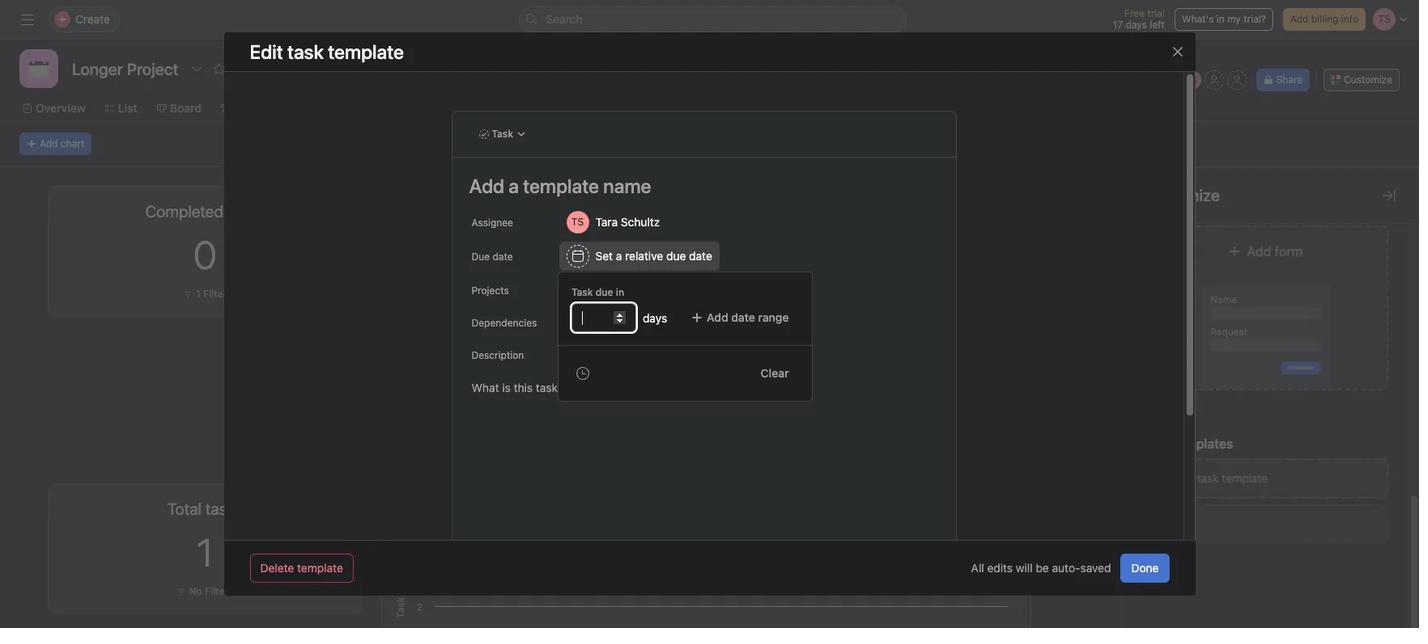 Task type: vqa. For each thing, say whether or not it's contained in the screenshot.
1 Filter to the left
yes



Task type: locate. For each thing, give the bounding box(es) containing it.
tara
[[595, 215, 617, 229]]

0 vertical spatial task
[[1197, 472, 1219, 486]]

0 button down overdue tasks
[[1190, 232, 1214, 278]]

date for due date
[[492, 251, 512, 263]]

task template
[[287, 40, 404, 63]]

delete template
[[260, 562, 343, 576]]

trial?
[[1244, 13, 1266, 25]]

files
[[752, 101, 777, 115]]

days down add to projects 'button'
[[643, 311, 667, 325]]

board
[[170, 101, 202, 115]]

date
[[689, 249, 712, 263], [492, 251, 512, 263], [731, 311, 755, 325]]

add
[[1290, 13, 1308, 25], [40, 138, 58, 150], [1247, 244, 1271, 259], [566, 284, 585, 296], [707, 311, 728, 325], [566, 317, 585, 329], [1173, 472, 1194, 486]]

add down the task due in
[[566, 317, 585, 329]]

0 vertical spatial in
[[1216, 13, 1225, 25]]

None text field
[[68, 54, 182, 83]]

add left chart
[[40, 138, 58, 150]]

completed tasks
[[145, 202, 265, 221]]

1 filter button for completed tasks
[[179, 287, 231, 303]]

2 1 filter button from the left
[[1176, 287, 1228, 303]]

0 down overdue tasks
[[1190, 232, 1214, 278]]

all edits will be auto-saved
[[971, 562, 1111, 576]]

1 horizontal spatial days
[[1126, 19, 1147, 31]]

add task template
[[1173, 472, 1268, 486]]

1 filter from the left
[[203, 288, 227, 300]]

0 button down completed tasks in the top left of the page
[[193, 232, 217, 278]]

add left the range at the right
[[707, 311, 728, 325]]

form
[[1275, 244, 1303, 259]]

1 vertical spatial due
[[596, 287, 613, 299]]

1 vertical spatial incomplete
[[682, 367, 727, 411]]

2 vertical spatial incomplete
[[391, 496, 451, 510]]

template right delete
[[297, 562, 343, 576]]

due
[[666, 249, 686, 263], [596, 287, 613, 299]]

0 vertical spatial incomplete
[[391, 198, 451, 212]]

1 1 filter button from the left
[[179, 287, 231, 303]]

tara schultz button
[[559, 208, 686, 237]]

0 vertical spatial customize
[[1344, 74, 1392, 86]]

add left form
[[1247, 244, 1271, 259]]

task inside button
[[491, 128, 513, 140]]

search list box
[[518, 6, 907, 32]]

edit task template
[[250, 40, 404, 63]]

0 horizontal spatial task
[[1071, 561, 1090, 573]]

days
[[1126, 19, 1147, 31], [643, 311, 667, 325]]

1 horizontal spatial in
[[1216, 13, 1225, 25]]

task inside 1 task template
[[1071, 561, 1090, 573]]

2 0 button from the left
[[1190, 232, 1214, 278]]

filter for overdue tasks
[[1200, 288, 1224, 300]]

in right to
[[616, 287, 624, 299]]

1 0 from the left
[[193, 232, 217, 278]]

calendar image
[[29, 59, 49, 79]]

0 button for overdue tasks
[[1190, 232, 1214, 278]]

template for 1 task template
[[1057, 576, 1097, 588]]

2 filter from the left
[[1200, 288, 1224, 300]]

0 horizontal spatial in
[[616, 287, 624, 299]]

None number field
[[571, 304, 636, 333]]

add to starred image
[[213, 62, 226, 75]]

add inside button
[[1173, 472, 1194, 486]]

trial
[[1147, 7, 1165, 19]]

add chart button
[[19, 133, 92, 155]]

1 1 filter from the left
[[196, 288, 227, 300]]

task for add
[[1197, 472, 1219, 486]]

1 inside 1 task template
[[1063, 561, 1068, 573]]

dashboard link
[[542, 100, 614, 117]]

1 horizontal spatial task
[[1197, 472, 1219, 486]]

tasks
[[454, 198, 483, 212], [454, 496, 483, 510]]

share
[[1276, 74, 1303, 86]]

0 vertical spatial tasks
[[454, 198, 483, 212]]

0 vertical spatial due
[[666, 249, 686, 263]]

1 horizontal spatial customize
[[1344, 74, 1392, 86]]

1 horizontal spatial 1 filter button
[[1176, 287, 1228, 303]]

1 horizontal spatial filter
[[1200, 288, 1224, 300]]

what's in my trial? button
[[1175, 8, 1273, 31]]

incomplete
[[391, 198, 451, 212], [682, 367, 727, 411], [391, 496, 451, 510]]

1 vertical spatial tasks
[[454, 496, 483, 510]]

0 for overdue tasks
[[1190, 232, 1214, 278]]

0 horizontal spatial 0
[[193, 232, 217, 278]]

overdue tasks
[[1151, 202, 1253, 221]]

add to projects button
[[559, 279, 645, 302]]

be
[[1036, 562, 1049, 576]]

close details image
[[1383, 189, 1396, 202]]

0
[[193, 232, 217, 278], [1190, 232, 1214, 278]]

add inside button
[[707, 311, 728, 325]]

my
[[1227, 13, 1241, 25]]

done button
[[1121, 554, 1169, 584]]

2 horizontal spatial date
[[731, 311, 755, 325]]

1 filter button for overdue tasks
[[1176, 287, 1228, 303]]

add left billing
[[1290, 13, 1308, 25]]

add for add dependencies
[[566, 317, 585, 329]]

task inside button
[[1197, 472, 1219, 486]]

1 horizontal spatial date
[[689, 249, 712, 263]]

calendar link
[[462, 100, 523, 117]]

range
[[758, 311, 789, 325]]

completion status
[[502, 198, 598, 212]]

0 horizontal spatial filter
[[203, 288, 227, 300]]

2 0 from the left
[[1190, 232, 1214, 278]]

in
[[1216, 13, 1225, 25], [616, 287, 624, 299]]

task down calendar
[[491, 128, 513, 140]]

2 horizontal spatial template
[[1222, 472, 1268, 486]]

1 horizontal spatial due
[[666, 249, 686, 263]]

task down task templates
[[1197, 472, 1219, 486]]

add to projects
[[566, 284, 638, 296]]

0 button
[[193, 232, 217, 278], [1190, 232, 1214, 278]]

2 tasks from the top
[[454, 496, 483, 510]]

0 horizontal spatial 1 filter button
[[179, 287, 231, 303]]

tasks left by
[[454, 198, 483, 212]]

filter
[[203, 288, 227, 300], [1200, 288, 1224, 300]]

1 0 button from the left
[[193, 232, 217, 278]]

1 vertical spatial days
[[643, 311, 667, 325]]

template right be
[[1057, 576, 1097, 588]]

add form
[[1247, 244, 1303, 259]]

template down task templates
[[1222, 472, 1268, 486]]

date left the range at the right
[[731, 311, 755, 325]]

ts
[[1185, 74, 1197, 86]]

in left my
[[1216, 13, 1225, 25]]

0 horizontal spatial due
[[596, 287, 613, 299]]

overview link
[[23, 100, 86, 117]]

set due time image
[[576, 368, 589, 380]]

0 horizontal spatial 0 button
[[193, 232, 217, 278]]

filter for completed tasks
[[203, 288, 227, 300]]

will
[[1016, 562, 1033, 576]]

1 horizontal spatial 0 button
[[1190, 232, 1214, 278]]

add down task templates
[[1173, 472, 1194, 486]]

days inside free trial 17 days left
[[1126, 19, 1147, 31]]

clear
[[761, 367, 789, 380]]

all
[[971, 562, 984, 576]]

files link
[[739, 100, 777, 117]]

1 vertical spatial task
[[571, 287, 593, 299]]

add billing info button
[[1283, 8, 1366, 31]]

no filters button
[[172, 584, 238, 601]]

1 horizontal spatial task
[[571, 287, 593, 299]]

incomplete for incomplete tasks by section
[[391, 496, 451, 510]]

0 horizontal spatial template
[[297, 562, 343, 576]]

set a relative due date
[[595, 249, 712, 263]]

0 horizontal spatial date
[[492, 251, 512, 263]]

1 vertical spatial in
[[616, 287, 624, 299]]

0 horizontal spatial task
[[491, 128, 513, 140]]

description
[[471, 350, 524, 362]]

1 tasks from the top
[[454, 198, 483, 212]]

task
[[1197, 472, 1219, 486], [1071, 561, 1090, 573]]

incomplete tasks by completion status
[[391, 198, 598, 212]]

0 horizontal spatial customize
[[1142, 186, 1220, 205]]

what's in my trial?
[[1182, 13, 1266, 25]]

template
[[1222, 472, 1268, 486], [297, 562, 343, 576], [1057, 576, 1097, 588]]

add for add chart
[[40, 138, 58, 150]]

edit
[[250, 40, 283, 63]]

Template Name text field
[[461, 168, 936, 205]]

tasks left by section
[[454, 496, 483, 510]]

date inside dropdown button
[[689, 249, 712, 263]]

list
[[118, 101, 137, 115]]

task left projects
[[571, 287, 593, 299]]

1 filter button
[[179, 287, 231, 303], [1176, 287, 1228, 303]]

1 horizontal spatial 1 filter
[[1193, 288, 1224, 300]]

free trial 17 days left
[[1113, 7, 1165, 31]]

assignee
[[471, 217, 513, 229]]

task button
[[471, 123, 533, 146]]

0 down completed tasks in the top left of the page
[[193, 232, 217, 278]]

dependencies
[[471, 317, 537, 329]]

add left to
[[566, 284, 585, 296]]

date inside button
[[731, 311, 755, 325]]

done
[[1131, 562, 1159, 576]]

overview
[[36, 101, 86, 115]]

date right relative
[[689, 249, 712, 263]]

0 vertical spatial task
[[491, 128, 513, 140]]

date right due
[[492, 251, 512, 263]]

task for task due in
[[571, 287, 593, 299]]

0 vertical spatial days
[[1126, 19, 1147, 31]]

template inside button
[[1222, 472, 1268, 486]]

edits
[[987, 562, 1013, 576]]

set a relative due date button
[[559, 242, 719, 271]]

1 horizontal spatial template
[[1057, 576, 1097, 588]]

2 1 filter from the left
[[1193, 288, 1224, 300]]

in inside what's in my trial? button
[[1216, 13, 1225, 25]]

add for add to projects
[[566, 284, 585, 296]]

task right be
[[1071, 561, 1090, 573]]

1 vertical spatial task
[[1071, 561, 1090, 573]]

1 horizontal spatial 0
[[1190, 232, 1214, 278]]

1 filter
[[196, 288, 227, 300], [1193, 288, 1224, 300]]

template for add task template
[[1222, 472, 1268, 486]]

what's
[[1182, 13, 1214, 25]]

days right 17
[[1126, 19, 1147, 31]]

0 horizontal spatial 1 filter
[[196, 288, 227, 300]]



Task type: describe. For each thing, give the bounding box(es) containing it.
0 for completed tasks
[[193, 232, 217, 278]]

total tasks
[[167, 500, 243, 519]]

projects
[[599, 284, 638, 296]]

task templates
[[1142, 437, 1233, 452]]

board link
[[157, 100, 202, 117]]

task for task
[[491, 128, 513, 140]]

add for add billing info
[[1290, 13, 1308, 25]]

calendar
[[475, 101, 523, 115]]

tasks for by
[[454, 198, 483, 212]]

due
[[471, 251, 489, 263]]

add for add task template
[[1173, 472, 1194, 486]]

to
[[587, 284, 597, 296]]

list link
[[105, 100, 137, 117]]

share button
[[1256, 69, 1310, 91]]

no
[[189, 586, 202, 598]]

by section
[[486, 496, 541, 510]]

add task template button
[[1142, 459, 1388, 499]]

chart
[[61, 138, 84, 150]]

1 button
[[197, 530, 213, 576]]

a
[[615, 249, 622, 263]]

free
[[1124, 7, 1145, 19]]

add dependencies
[[566, 317, 653, 329]]

schultz
[[620, 215, 659, 229]]

add for add form
[[1247, 244, 1271, 259]]

1 filter for overdue tasks
[[1193, 288, 1224, 300]]

relative
[[625, 249, 663, 263]]

filters
[[205, 586, 234, 598]]

projects
[[471, 285, 509, 297]]

no filters
[[189, 586, 234, 598]]

info
[[1341, 13, 1358, 25]]

incomplete for incomplete
[[682, 367, 727, 411]]

tasks for by section
[[454, 496, 483, 510]]

customize button
[[1324, 69, 1400, 91]]

date for add date range
[[731, 311, 755, 325]]

messages
[[666, 101, 720, 115]]

delete template button
[[250, 554, 354, 584]]

close image
[[1171, 45, 1184, 58]]

1 task template
[[1057, 561, 1097, 588]]

template inside button
[[297, 562, 343, 576]]

saved
[[1080, 562, 1111, 576]]

name
[[1210, 294, 1237, 306]]

task due in
[[571, 287, 624, 299]]

add for add date range
[[707, 311, 728, 325]]

messages link
[[653, 100, 720, 117]]

0 horizontal spatial days
[[643, 311, 667, 325]]

1 vertical spatial customize
[[1142, 186, 1220, 205]]

incomplete tasks by section
[[391, 496, 541, 510]]

add date range
[[707, 311, 789, 325]]

by
[[486, 198, 499, 212]]

auto-
[[1052, 562, 1080, 576]]

dashboard
[[555, 101, 614, 115]]

search
[[546, 12, 582, 26]]

delete
[[260, 562, 294, 576]]

0 button for completed tasks
[[193, 232, 217, 278]]

add dependencies button
[[559, 312, 660, 334]]

add billing info
[[1290, 13, 1358, 25]]

1 filter for completed tasks
[[196, 288, 227, 300]]

billing
[[1311, 13, 1338, 25]]

due inside dropdown button
[[666, 249, 686, 263]]

tara schultz
[[595, 215, 659, 229]]

clear button
[[750, 359, 799, 389]]

add chart
[[40, 138, 84, 150]]

customize inside customize dropdown button
[[1344, 74, 1392, 86]]

set
[[595, 249, 612, 263]]

incomplete for incomplete tasks by completion status
[[391, 198, 451, 212]]

add date range button
[[680, 304, 799, 333]]

task for 1
[[1071, 561, 1090, 573]]

ts button
[[1182, 70, 1201, 90]]

left
[[1150, 19, 1165, 31]]

dependencies
[[587, 317, 653, 329]]

search button
[[518, 6, 907, 32]]

17
[[1113, 19, 1123, 31]]

request
[[1210, 326, 1248, 338]]



